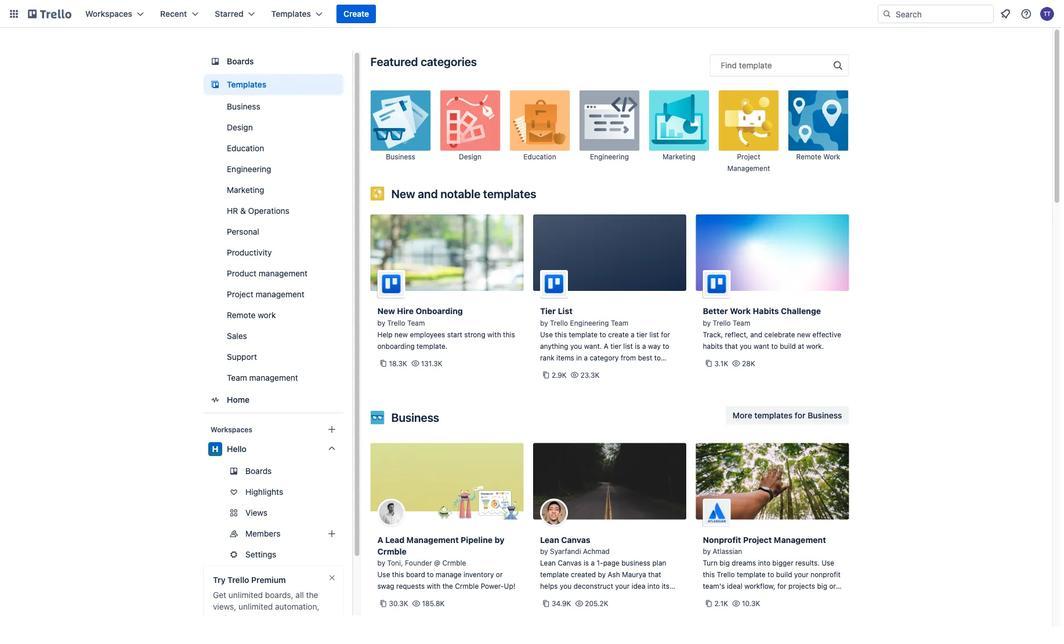 Task type: locate. For each thing, give the bounding box(es) containing it.
2 vertical spatial for
[[777, 583, 787, 591]]

template down dreams
[[737, 571, 766, 579]]

that
[[725, 342, 738, 350], [648, 571, 661, 579]]

0 horizontal spatial workspaces
[[85, 9, 132, 19]]

personal
[[227, 227, 259, 237]]

your up the projects
[[794, 571, 809, 579]]

work up sales link
[[257, 311, 276, 320]]

0 horizontal spatial that
[[648, 571, 661, 579]]

a right in
[[584, 354, 588, 362]]

1 vertical spatial with
[[427, 583, 440, 591]]

workspaces
[[85, 9, 132, 19], [210, 426, 252, 434]]

0 vertical spatial canvas
[[561, 535, 590, 545]]

project inside nonprofit project management by atlassian turn big dreams into bigger results. use this trello template to build your nonprofit team's ideal workflow, for projects big or small.
[[743, 535, 772, 545]]

work
[[823, 153, 840, 161], [257, 311, 276, 320]]

1 trello team image from the left
[[377, 270, 405, 298]]

1 vertical spatial boards link
[[203, 462, 343, 481]]

Find template field
[[710, 55, 849, 77]]

1 horizontal spatial project management
[[727, 153, 770, 173]]

use inside nonprofit project management by atlassian turn big dreams into bigger results. use this trello template to build your nonprofit team's ideal workflow, for projects big or small.
[[822, 560, 834, 568]]

by right 'pipeline'
[[495, 535, 504, 545]]

or down nonprofit
[[829, 583, 836, 591]]

by left 'syarfandi'
[[540, 548, 548, 556]]

templates right "notable"
[[483, 187, 536, 200]]

2 forward image from the top
[[341, 527, 355, 541]]

management inside nonprofit project management by atlassian turn big dreams into bigger results. use this trello template to build your nonprofit team's ideal workflow, for projects big or small.
[[774, 535, 826, 545]]

nonprofit
[[703, 535, 741, 545]]

is
[[635, 342, 640, 350], [584, 560, 589, 568]]

0 horizontal spatial is
[[584, 560, 589, 568]]

syarfandi
[[550, 548, 581, 556]]

1 vertical spatial boards
[[245, 467, 271, 476]]

you up in
[[570, 342, 582, 350]]

marketing down marketing icon
[[663, 153, 695, 161]]

management up @
[[407, 535, 459, 545]]

lead
[[385, 535, 405, 545]]

1-
[[597, 560, 603, 568]]

0 horizontal spatial education link
[[203, 139, 343, 158]]

to inside nonprofit project management by atlassian turn big dreams into bigger results. use this trello template to build your nonprofit team's ideal workflow, for projects big or small.
[[768, 571, 774, 579]]

2.1k
[[714, 600, 728, 608]]

1 horizontal spatial design
[[459, 153, 482, 161]]

canvas up 'syarfandi'
[[561, 535, 590, 545]]

use inside a lead management pipeline by crmble by toni, founder @ crmble use this board to manage inventory or swag requests with the crmble power-up!
[[377, 571, 390, 579]]

sales
[[227, 332, 247, 341]]

for right more
[[795, 411, 806, 420]]

project management down product management
[[227, 290, 304, 299]]

0 horizontal spatial business link
[[203, 97, 343, 116]]

employees
[[410, 331, 445, 339]]

1 vertical spatial is
[[584, 560, 589, 568]]

1 vertical spatial list
[[623, 342, 633, 350]]

marketing
[[663, 153, 695, 161], [227, 185, 264, 195]]

1 management from the left
[[407, 535, 459, 545]]

this down turn on the right of page
[[703, 571, 715, 579]]

by up turn on the right of page
[[703, 548, 711, 556]]

management down product management "link"
[[255, 290, 304, 299]]

deconstruct
[[574, 583, 613, 591]]

use up nonprofit
[[822, 560, 834, 568]]

or inside a lead management pipeline by crmble by toni, founder @ crmble use this board to manage inventory or swag requests with the crmble power-up!
[[496, 571, 503, 579]]

new inside the better work habits challenge by trello team track, reflect, and celebrate new effective habits that you want to build at work.
[[797, 331, 811, 339]]

trello up the ideal
[[717, 571, 735, 579]]

0 horizontal spatial with
[[427, 583, 440, 591]]

you up assumptions.
[[560, 583, 572, 591]]

nonprofit project management by atlassian turn big dreams into bigger results. use this trello template to build your nonprofit team's ideal workflow, for projects big or small.
[[703, 535, 841, 602]]

1 horizontal spatial templates
[[271, 9, 311, 19]]

0 vertical spatial for
[[661, 331, 670, 339]]

the
[[442, 583, 453, 591], [306, 591, 318, 600]]

lean
[[540, 535, 559, 545], [540, 560, 556, 568]]

management down project management icon
[[727, 164, 770, 173]]

boards,
[[265, 591, 293, 600]]

by up help
[[377, 319, 385, 327]]

templates right starred popup button
[[271, 9, 311, 19]]

best down way at the bottom
[[638, 354, 652, 362]]

views
[[245, 509, 267, 518]]

a inside lean canvas by syarfandi achmad lean canvas is a 1-page business plan template created by ash maurya that helps you deconstruct your idea into its key assumptions.
[[591, 560, 595, 568]]

2 horizontal spatial for
[[795, 411, 806, 420]]

0 horizontal spatial templates
[[227, 80, 266, 89]]

1 horizontal spatial list
[[649, 331, 659, 339]]

management inside a lead management pipeline by crmble by toni, founder @ crmble use this board to manage inventory or swag requests with the crmble power-up!
[[407, 535, 459, 545]]

product management
[[227, 269, 307, 278]]

or up "power-"
[[496, 571, 503, 579]]

new up onboarding
[[395, 331, 408, 339]]

2 boards link from the top
[[203, 462, 343, 481]]

lean up 'syarfandi'
[[540, 535, 559, 545]]

to
[[600, 331, 606, 339], [663, 342, 669, 350], [771, 342, 778, 350], [654, 354, 661, 362], [427, 571, 434, 579], [768, 571, 774, 579]]

and
[[418, 187, 438, 200], [750, 331, 762, 339], [612, 377, 624, 385], [213, 614, 227, 624]]

design down the templates link
[[227, 123, 253, 132]]

new left "notable"
[[391, 187, 415, 200]]

engineering up want.
[[570, 319, 609, 327]]

template up want.
[[569, 331, 598, 339]]

0 horizontal spatial trello team image
[[377, 270, 405, 298]]

remote work up sales
[[227, 311, 276, 320]]

boards right board icon at the top
[[227, 57, 254, 66]]

fast
[[653, 377, 665, 385]]

2 new from the left
[[797, 331, 811, 339]]

trello team image for new
[[377, 270, 405, 298]]

management up results.
[[774, 535, 826, 545]]

0 horizontal spatial remote work link
[[203, 306, 343, 325]]

boards for views
[[245, 467, 271, 476]]

engineering link for bottom marketing 'link'
[[203, 160, 343, 179]]

0 horizontal spatial marketing
[[227, 185, 264, 195]]

new for new hire onboarding by trello team help new employees start strong with this onboarding template.
[[377, 307, 395, 316]]

management for project
[[774, 535, 826, 545]]

1 horizontal spatial is
[[635, 342, 640, 350]]

business link for design link associated with the topmost marketing 'link'
[[370, 91, 431, 174]]

1 vertical spatial a
[[377, 535, 383, 545]]

this inside nonprofit project management by atlassian turn big dreams into bigger results. use this trello template to build your nonprofit team's ideal workflow, for projects big or small.
[[703, 571, 715, 579]]

use up swag
[[377, 571, 390, 579]]

and right dishes,
[[612, 377, 624, 385]]

build down bigger in the bottom of the page
[[776, 571, 792, 579]]

the down manage
[[442, 583, 453, 591]]

a up 'category'
[[604, 342, 609, 350]]

new up at
[[797, 331, 811, 339]]

or
[[496, 571, 503, 579], [829, 583, 836, 591]]

0 horizontal spatial work
[[257, 311, 276, 320]]

list
[[649, 331, 659, 339], [623, 342, 633, 350]]

automation,
[[275, 602, 319, 612]]

your
[[794, 571, 809, 579], [615, 583, 630, 591]]

trello down hire at left
[[387, 319, 405, 327]]

project management
[[727, 153, 770, 173], [227, 290, 304, 299]]

management for the bottommost project management link
[[255, 290, 304, 299]]

create button
[[337, 5, 376, 23]]

you down 'reflect,' in the bottom of the page
[[740, 342, 752, 350]]

template right the find on the right
[[739, 61, 772, 70]]

business
[[227, 102, 260, 111], [386, 153, 415, 161], [808, 411, 842, 420], [391, 411, 439, 425]]

0 horizontal spatial the
[[306, 591, 318, 600]]

forward image
[[341, 506, 355, 520], [341, 527, 355, 541]]

trello inside try trello premium get unlimited boards, all the views, unlimited automation, and more.
[[227, 576, 249, 585]]

template inside the tier list by trello engineering team use this template to create a tier list for anything you want. a tier list is a way to rank items in a category from best to worst. this could be: best nba players, goat'd pasta dishes, and tastiest fast food joints.
[[569, 331, 598, 339]]

1 vertical spatial crmble
[[442, 560, 466, 568]]

0 horizontal spatial for
[[661, 331, 670, 339]]

boards up highlights
[[245, 467, 271, 476]]

tier right create
[[637, 331, 647, 339]]

build inside the better work habits challenge by trello team track, reflect, and celebrate new effective habits that you want to build at work.
[[780, 342, 796, 350]]

0 vertical spatial business icon image
[[370, 91, 431, 151]]

new left hire at left
[[377, 307, 395, 316]]

business
[[621, 560, 650, 568]]

1 vertical spatial new
[[377, 307, 395, 316]]

@
[[434, 560, 440, 568]]

education link for the topmost marketing 'link''s engineering link
[[510, 91, 570, 174]]

syarfandi achmad image
[[540, 499, 568, 527]]

a left lead
[[377, 535, 383, 545]]

1 horizontal spatial remote work
[[796, 153, 840, 161]]

engineering up &
[[227, 164, 271, 174]]

productivity link
[[203, 244, 343, 262]]

0 vertical spatial boards link
[[203, 51, 343, 72]]

this
[[562, 366, 576, 374]]

2 vertical spatial project
[[743, 535, 772, 545]]

template inside the "find template" field
[[739, 61, 772, 70]]

design link for the topmost marketing 'link'
[[440, 91, 500, 174]]

project management down project management icon
[[727, 153, 770, 173]]

2 vertical spatial use
[[377, 571, 390, 579]]

more templates for business
[[733, 411, 842, 420]]

workspaces inside dropdown button
[[85, 9, 132, 19]]

build left at
[[780, 342, 796, 350]]

boards for home
[[227, 57, 254, 66]]

onboarding
[[416, 307, 463, 316]]

crmble down lead
[[377, 547, 407, 557]]

you inside lean canvas by syarfandi achmad lean canvas is a 1-page business plan template created by ash maurya that helps you deconstruct your idea into its key assumptions.
[[560, 583, 572, 591]]

1 vertical spatial templates
[[227, 80, 266, 89]]

1 vertical spatial project
[[227, 290, 253, 299]]

premium
[[251, 576, 286, 585]]

0 vertical spatial is
[[635, 342, 640, 350]]

featured
[[370, 55, 418, 68]]

trello inside the tier list by trello engineering team use this template to create a tier list for anything you want. a tier list is a way to rank items in a category from best to worst. this could be: best nba players, goat'd pasta dishes, and tastiest fast food joints.
[[550, 319, 568, 327]]

1 vertical spatial canvas
[[558, 560, 582, 568]]

0 vertical spatial a
[[604, 342, 609, 350]]

trello team image up better
[[703, 270, 731, 298]]

is inside the tier list by trello engineering team use this template to create a tier list for anything you want. a tier list is a way to rank items in a category from best to worst. this could be: best nba players, goat'd pasta dishes, and tastiest fast food joints.
[[635, 342, 640, 350]]

is up created
[[584, 560, 589, 568]]

big down atlassian
[[720, 560, 730, 568]]

1 vertical spatial remote
[[227, 311, 255, 320]]

workspaces button
[[78, 5, 151, 23]]

trello team image
[[377, 270, 405, 298], [703, 270, 731, 298]]

a
[[604, 342, 609, 350], [377, 535, 383, 545]]

unlimited
[[228, 591, 263, 600], [238, 602, 273, 612]]

create
[[608, 331, 629, 339]]

by up track, at the bottom right of page
[[703, 319, 711, 327]]

management inside "link"
[[258, 269, 307, 278]]

templates button
[[264, 5, 330, 23]]

this up anything
[[555, 331, 567, 339]]

a right create
[[631, 331, 635, 339]]

for up players, at the bottom right of the page
[[661, 331, 670, 339]]

home image
[[208, 393, 222, 407]]

this down "toni,"
[[392, 571, 404, 579]]

trello team image up hire at left
[[377, 270, 405, 298]]

remote down remote work icon
[[796, 153, 821, 161]]

templates right more
[[754, 411, 793, 420]]

management down support link
[[249, 373, 298, 383]]

management
[[407, 535, 459, 545], [774, 535, 826, 545]]

1 horizontal spatial design link
[[440, 91, 500, 174]]

1 horizontal spatial remote work link
[[788, 91, 848, 174]]

remote work icon image
[[788, 91, 848, 151]]

habits
[[703, 342, 723, 350]]

0 horizontal spatial management
[[407, 535, 459, 545]]

design icon image
[[440, 91, 500, 151]]

list up way at the bottom
[[649, 331, 659, 339]]

build
[[780, 342, 796, 350], [776, 571, 792, 579]]

1 business icon image from the top
[[370, 91, 431, 151]]

education
[[227, 144, 264, 153], [524, 153, 556, 161]]

project up dreams
[[743, 535, 772, 545]]

0 vertical spatial big
[[720, 560, 730, 568]]

2 management from the left
[[774, 535, 826, 545]]

engineering link
[[579, 91, 640, 174], [203, 160, 343, 179]]

business link
[[370, 91, 431, 174], [203, 97, 343, 116]]

maurya
[[622, 571, 646, 579]]

forward image up forward icon
[[341, 506, 355, 520]]

into
[[758, 560, 770, 568], [647, 583, 660, 591]]

trello inside new hire onboarding by trello team help new employees start strong with this onboarding template.
[[387, 319, 405, 327]]

new
[[395, 331, 408, 339], [797, 331, 811, 339]]

build inside nonprofit project management by atlassian turn big dreams into bigger results. use this trello template to build your nonprofit team's ideal workflow, for projects big or small.
[[776, 571, 792, 579]]

engineering icon image
[[579, 91, 640, 151]]

1 horizontal spatial your
[[794, 571, 809, 579]]

0 horizontal spatial big
[[720, 560, 730, 568]]

engineering down the engineering icon
[[590, 153, 629, 161]]

for inside nonprofit project management by atlassian turn big dreams into bigger results. use this trello template to build your nonprofit team's ideal workflow, for projects big or small.
[[777, 583, 787, 591]]

1 horizontal spatial big
[[817, 583, 827, 591]]

1 horizontal spatial use
[[540, 331, 553, 339]]

0 vertical spatial marketing
[[663, 153, 695, 161]]

team inside the tier list by trello engineering team use this template to create a tier list for anything you want. a tier list is a way to rank items in a category from best to worst. this could be: best nba players, goat'd pasta dishes, and tastiest fast food joints.
[[611, 319, 628, 327]]

0 horizontal spatial engineering link
[[203, 160, 343, 179]]

create
[[343, 9, 369, 19]]

project
[[737, 153, 760, 161], [227, 290, 253, 299], [743, 535, 772, 545]]

board image
[[208, 55, 222, 68]]

1 vertical spatial project management link
[[203, 285, 343, 304]]

best
[[638, 354, 652, 362], [610, 366, 625, 374]]

management for team management link
[[249, 373, 298, 383]]

this inside a lead management pipeline by crmble by toni, founder @ crmble use this board to manage inventory or swag requests with the crmble power-up!
[[392, 571, 404, 579]]

0 vertical spatial forward image
[[341, 506, 355, 520]]

team down work
[[733, 319, 750, 327]]

and up want
[[750, 331, 762, 339]]

team inside new hire onboarding by trello team help new employees start strong with this onboarding template.
[[407, 319, 425, 327]]

0 horizontal spatial into
[[647, 583, 660, 591]]

into inside nonprofit project management by atlassian turn big dreams into bigger results. use this trello template to build your nonprofit team's ideal workflow, for projects big or small.
[[758, 560, 770, 568]]

1 vertical spatial design
[[459, 153, 482, 161]]

1 vertical spatial build
[[776, 571, 792, 579]]

remote work down remote work icon
[[796, 153, 840, 161]]

a left 1-
[[591, 560, 595, 568]]

design link for bottom marketing 'link'
[[203, 118, 343, 137]]

1 vertical spatial business icon image
[[370, 411, 384, 425]]

template up helps
[[540, 571, 569, 579]]

team
[[407, 319, 425, 327], [611, 319, 628, 327], [733, 319, 750, 327], [227, 373, 247, 383]]

0 horizontal spatial or
[[496, 571, 503, 579]]

remote up sales
[[227, 311, 255, 320]]

canvas down 'syarfandi'
[[558, 560, 582, 568]]

crmble up manage
[[442, 560, 466, 568]]

templates
[[483, 187, 536, 200], [754, 411, 793, 420]]

1 horizontal spatial templates
[[754, 411, 793, 420]]

1 horizontal spatial education link
[[510, 91, 570, 174]]

1 vertical spatial forward image
[[341, 527, 355, 541]]

1 horizontal spatial into
[[758, 560, 770, 568]]

into left its
[[647, 583, 660, 591]]

views link
[[203, 504, 355, 523]]

template inside lean canvas by syarfandi achmad lean canvas is a 1-page business plan template created by ash maurya that helps you deconstruct your idea into its key assumptions.
[[540, 571, 569, 579]]

1 vertical spatial for
[[795, 411, 806, 420]]

to inside the better work habits challenge by trello team track, reflect, and celebrate new effective habits that you want to build at work.
[[771, 342, 778, 350]]

business icon image
[[370, 91, 431, 151], [370, 411, 384, 425]]

1 horizontal spatial the
[[442, 583, 453, 591]]

10.3k
[[742, 600, 760, 608]]

1 forward image from the top
[[341, 506, 355, 520]]

1 boards link from the top
[[203, 51, 343, 72]]

add image
[[325, 527, 339, 541]]

hire
[[397, 307, 414, 316]]

is up from
[[635, 342, 640, 350]]

1 vertical spatial marketing
[[227, 185, 264, 195]]

0 vertical spatial new
[[391, 187, 415, 200]]

boards
[[227, 57, 254, 66], [245, 467, 271, 476]]

design link
[[440, 91, 500, 174], [203, 118, 343, 137]]

that inside the better work habits challenge by trello team track, reflect, and celebrate new effective habits that you want to build at work.
[[725, 342, 738, 350]]

plan
[[652, 560, 666, 568]]

work down remote work icon
[[823, 153, 840, 161]]

0 horizontal spatial project management
[[227, 290, 304, 299]]

0 horizontal spatial design
[[227, 123, 253, 132]]

0 horizontal spatial design link
[[203, 118, 343, 137]]

crmble down inventory
[[455, 583, 479, 591]]

1 vertical spatial workspaces
[[210, 426, 252, 434]]

for inside the tier list by trello engineering team use this template to create a tier list for anything you want. a tier list is a way to rank items in a category from best to worst. this could be: best nba players, goat'd pasta dishes, and tastiest fast food joints.
[[661, 331, 670, 339]]

the right all
[[306, 591, 318, 600]]

lean down 'syarfandi'
[[540, 560, 556, 568]]

2 vertical spatial engineering
[[570, 319, 609, 327]]

requests
[[396, 583, 425, 591]]

1 new from the left
[[395, 331, 408, 339]]

and inside the tier list by trello engineering team use this template to create a tier list for anything you want. a tier list is a way to rank items in a category from best to worst. this could be: best nba players, goat'd pasta dishes, and tastiest fast food joints.
[[612, 377, 624, 385]]

your down ash
[[615, 583, 630, 591]]

1 horizontal spatial that
[[725, 342, 738, 350]]

design
[[227, 123, 253, 132], [459, 153, 482, 161]]

new and notable templates
[[391, 187, 536, 200]]

2 horizontal spatial use
[[822, 560, 834, 568]]

your inside nonprofit project management by atlassian turn big dreams into bigger results. use this trello template to build your nonprofit team's ideal workflow, for projects big or small.
[[794, 571, 809, 579]]

1 vertical spatial into
[[647, 583, 660, 591]]

best right be:
[[610, 366, 625, 374]]

new inside new hire onboarding by trello team help new employees start strong with this onboarding template.
[[395, 331, 408, 339]]

trello team image for better
[[703, 270, 731, 298]]

1 vertical spatial tier
[[610, 342, 621, 350]]

template
[[739, 61, 772, 70], [569, 331, 598, 339], [540, 571, 569, 579], [737, 571, 766, 579]]

work
[[730, 307, 751, 316]]

2 vertical spatial crmble
[[455, 583, 479, 591]]

1 lean from the top
[[540, 535, 559, 545]]

0 horizontal spatial best
[[610, 366, 625, 374]]

boards link up highlights link
[[203, 462, 343, 481]]

remote work
[[796, 153, 840, 161], [227, 311, 276, 320]]

this inside new hire onboarding by trello team help new employees start strong with this onboarding template.
[[503, 331, 515, 339]]

that down plan
[[648, 571, 661, 579]]

team inside the better work habits challenge by trello team track, reflect, and celebrate new effective habits that you want to build at work.
[[733, 319, 750, 327]]

1 horizontal spatial a
[[604, 342, 609, 350]]

management down productivity link
[[258, 269, 307, 278]]

23.3k
[[580, 371, 600, 379]]

1 horizontal spatial best
[[638, 354, 652, 362]]

boards link up the templates link
[[203, 51, 343, 72]]

templates inside "dropdown button"
[[271, 9, 311, 19]]

1 vertical spatial remote work link
[[203, 306, 343, 325]]

use
[[540, 331, 553, 339], [822, 560, 834, 568], [377, 571, 390, 579]]

create a workspace image
[[325, 423, 339, 437]]

trello right try
[[227, 576, 249, 585]]

from
[[621, 354, 636, 362]]

to up workflow,
[[768, 571, 774, 579]]

hr & operations
[[227, 206, 289, 216]]

0 vertical spatial work
[[823, 153, 840, 161]]

2 trello team image from the left
[[703, 270, 731, 298]]

project down product
[[227, 290, 253, 299]]

power-
[[481, 583, 504, 591]]

new inside new hire onboarding by trello team help new employees start strong with this onboarding template.
[[377, 307, 395, 316]]

education link for engineering link related to bottom marketing 'link'
[[203, 139, 343, 158]]

0 vertical spatial lean
[[540, 535, 559, 545]]

and down views,
[[213, 614, 227, 624]]

you inside the tier list by trello engineering team use this template to create a tier list for anything you want. a tier list is a way to rank items in a category from best to worst. this could be: best nba players, goat'd pasta dishes, and tastiest fast food joints.
[[570, 342, 582, 350]]

0 vertical spatial workspaces
[[85, 9, 132, 19]]

this right strong
[[503, 331, 515, 339]]

to inside a lead management pipeline by crmble by toni, founder @ crmble use this board to manage inventory or swag requests with the crmble power-up!
[[427, 571, 434, 579]]

0 horizontal spatial your
[[615, 583, 630, 591]]

templates right template board icon
[[227, 80, 266, 89]]

1 vertical spatial big
[[817, 583, 827, 591]]

1 horizontal spatial engineering link
[[579, 91, 640, 174]]

by down "tier"
[[540, 319, 548, 327]]

bigger
[[772, 560, 794, 568]]

0 vertical spatial project management link
[[719, 91, 779, 174]]

with inside new hire onboarding by trello team help new employees start strong with this onboarding template.
[[487, 331, 501, 339]]

with right strong
[[487, 331, 501, 339]]

new
[[391, 187, 415, 200], [377, 307, 395, 316]]

onboarding
[[377, 342, 415, 350]]

help
[[377, 331, 393, 339]]

your inside lean canvas by syarfandi achmad lean canvas is a 1-page business plan template created by ash maurya that helps you deconstruct your idea into its key assumptions.
[[615, 583, 630, 591]]

this for a lead management pipeline by crmble
[[392, 571, 404, 579]]



Task type: vqa. For each thing, say whether or not it's contained in the screenshot.
TEAM MANAGEMENT LINK
yes



Task type: describe. For each thing, give the bounding box(es) containing it.
product
[[227, 269, 256, 278]]

sales link
[[203, 327, 343, 346]]

1 vertical spatial unlimited
[[238, 602, 273, 612]]

0 vertical spatial crmble
[[377, 547, 407, 557]]

primary element
[[0, 0, 1061, 28]]

use for nonprofit project management
[[822, 560, 834, 568]]

a inside the tier list by trello engineering team use this template to create a tier list for anything you want. a tier list is a way to rank items in a category from best to worst. this could be: best nba players, goat'd pasta dishes, and tastiest fast food joints.
[[604, 342, 609, 350]]

marketing icon image
[[649, 91, 709, 151]]

find template
[[721, 61, 772, 70]]

205.2k
[[585, 600, 608, 608]]

back to home image
[[28, 5, 71, 23]]

0 vertical spatial project
[[737, 153, 760, 161]]

project management icon image
[[719, 91, 779, 151]]

food
[[540, 389, 555, 397]]

a lead management pipeline by crmble by toni, founder @ crmble use this board to manage inventory or swag requests with the crmble power-up!
[[377, 535, 515, 591]]

0 vertical spatial project management
[[727, 153, 770, 173]]

better
[[703, 307, 728, 316]]

better work habits challenge by trello team track, reflect, and celebrate new effective habits that you want to build at work.
[[703, 307, 841, 350]]

3.1k
[[714, 360, 728, 368]]

personal link
[[203, 223, 343, 241]]

education icon image
[[510, 91, 570, 151]]

for inside 'button'
[[795, 411, 806, 420]]

tastiest
[[626, 377, 651, 385]]

1 horizontal spatial education
[[524, 153, 556, 161]]

celebrate
[[764, 331, 795, 339]]

hello
[[227, 445, 246, 454]]

notable
[[440, 187, 481, 200]]

templates link
[[203, 74, 343, 95]]

home
[[227, 395, 249, 405]]

and left "notable"
[[418, 187, 438, 200]]

engineering inside the tier list by trello engineering team use this template to create a tier list for anything you want. a tier list is a way to rank items in a category from best to worst. this could be: best nba players, goat'd pasta dishes, and tastiest fast food joints.
[[570, 319, 609, 327]]

business link for bottom marketing 'link' design link
[[203, 97, 343, 116]]

0 vertical spatial unlimited
[[228, 591, 263, 600]]

lean canvas by syarfandi achmad lean canvas is a 1-page business plan template created by ash maurya that helps you deconstruct your idea into its key assumptions.
[[540, 535, 670, 602]]

with inside a lead management pipeline by crmble by toni, founder @ crmble use this board to manage inventory or swag requests with the crmble power-up!
[[427, 583, 440, 591]]

that inside lean canvas by syarfandi achmad lean canvas is a 1-page business plan template created by ash maurya that helps you deconstruct your idea into its key assumptions.
[[648, 571, 661, 579]]

productivity
[[227, 248, 272, 258]]

pasta
[[567, 377, 585, 385]]

and inside the better work habits challenge by trello team track, reflect, and celebrate new effective habits that you want to build at work.
[[750, 331, 762, 339]]

to up players, at the bottom right of the page
[[654, 354, 661, 362]]

0 horizontal spatial education
[[227, 144, 264, 153]]

a inside a lead management pipeline by crmble by toni, founder @ crmble use this board to manage inventory or swag requests with the crmble power-up!
[[377, 535, 383, 545]]

forward image inside members link
[[341, 527, 355, 541]]

the inside a lead management pipeline by crmble by toni, founder @ crmble use this board to manage inventory or swag requests with the crmble power-up!
[[442, 583, 453, 591]]

open information menu image
[[1021, 8, 1032, 20]]

by inside the better work habits challenge by trello team track, reflect, and celebrate new effective habits that you want to build at work.
[[703, 319, 711, 327]]

recent button
[[153, 5, 206, 23]]

0 vertical spatial list
[[649, 331, 659, 339]]

at
[[798, 342, 804, 350]]

members link
[[203, 525, 355, 544]]

Search field
[[892, 5, 993, 23]]

nba
[[627, 366, 641, 374]]

to up want.
[[600, 331, 606, 339]]

team management
[[227, 373, 298, 383]]

1 vertical spatial engineering
[[227, 164, 271, 174]]

0 vertical spatial remote work link
[[788, 91, 848, 174]]

you inside the better work habits challenge by trello team track, reflect, and celebrate new effective habits that you want to build at work.
[[740, 342, 752, 350]]

management for lead
[[407, 535, 459, 545]]

work.
[[806, 342, 824, 350]]

more
[[733, 411, 752, 420]]

want.
[[584, 342, 602, 350]]

and inside try trello premium get unlimited boards, all the views, unlimited automation, and more.
[[213, 614, 227, 624]]

all
[[295, 591, 304, 600]]

workflow,
[[744, 583, 775, 591]]

h
[[212, 445, 218, 454]]

1 vertical spatial project management
[[227, 290, 304, 299]]

1 vertical spatial marketing link
[[203, 181, 343, 200]]

0 vertical spatial engineering
[[590, 153, 629, 161]]

habits
[[753, 307, 779, 316]]

be:
[[598, 366, 608, 374]]

or inside nonprofit project management by atlassian turn big dreams into bigger results. use this trello template to build your nonprofit team's ideal workflow, for projects big or small.
[[829, 583, 836, 591]]

search image
[[882, 9, 892, 19]]

18.3k
[[389, 360, 407, 368]]

templates inside 'button'
[[754, 411, 793, 420]]

1 horizontal spatial work
[[823, 153, 840, 161]]

0 notifications image
[[998, 7, 1012, 21]]

highlights link
[[203, 483, 343, 502]]

by left "toni,"
[[377, 560, 385, 568]]

1 vertical spatial best
[[610, 366, 625, 374]]

product management link
[[203, 265, 343, 283]]

1 horizontal spatial remote
[[796, 153, 821, 161]]

0 horizontal spatial list
[[623, 342, 633, 350]]

this inside the tier list by trello engineering team use this template to create a tier list for anything you want. a tier list is a way to rank items in a category from best to worst. this could be: best nba players, goat'd pasta dishes, and tastiest fast food joints.
[[555, 331, 567, 339]]

is inside lean canvas by syarfandi achmad lean canvas is a 1-page business plan template created by ash maurya that helps you deconstruct your idea into its key assumptions.
[[584, 560, 589, 568]]

small.
[[703, 594, 722, 602]]

0 vertical spatial design
[[227, 123, 253, 132]]

2 lean from the top
[[540, 560, 556, 568]]

30.3k
[[389, 600, 408, 608]]

team down support
[[227, 373, 247, 383]]

use for a lead management pipeline by crmble
[[377, 571, 390, 579]]

category
[[590, 354, 619, 362]]

into inside lean canvas by syarfandi achmad lean canvas is a 1-page business plan template created by ash maurya that helps you deconstruct your idea into its key assumptions.
[[647, 583, 660, 591]]

0 vertical spatial marketing link
[[649, 91, 709, 174]]

try
[[213, 576, 225, 585]]

by inside new hire onboarding by trello team help new employees start strong with this onboarding template.
[[377, 319, 385, 327]]

trello inside nonprofit project management by atlassian turn big dreams into bigger results. use this trello template to build your nonprofit team's ideal workflow, for projects big or small.
[[717, 571, 735, 579]]

support
[[227, 352, 257, 362]]

new for new and notable templates
[[391, 187, 415, 200]]

0 horizontal spatial tier
[[610, 342, 621, 350]]

in
[[576, 354, 582, 362]]

to right way at the bottom
[[663, 342, 669, 350]]

way
[[648, 342, 661, 350]]

185.8k
[[422, 600, 445, 608]]

swag
[[377, 583, 394, 591]]

34.9k
[[552, 600, 571, 608]]

template board image
[[208, 78, 222, 92]]

more.
[[229, 614, 250, 624]]

trello inside the better work habits challenge by trello team track, reflect, and celebrate new effective habits that you want to build at work.
[[713, 319, 731, 327]]

idea
[[632, 583, 645, 591]]

business inside 'button'
[[808, 411, 842, 420]]

toni, founder @ crmble image
[[377, 499, 405, 527]]

0 vertical spatial best
[[638, 354, 652, 362]]

0 vertical spatial templates
[[483, 187, 536, 200]]

created
[[571, 571, 596, 579]]

tier list by trello engineering team use this template to create a tier list for anything you want. a tier list is a way to rank items in a category from best to worst. this could be: best nba players, goat'd pasta dishes, and tastiest fast food joints.
[[540, 307, 670, 397]]

ash
[[608, 571, 620, 579]]

by inside nonprofit project management by atlassian turn big dreams into bigger results. use this trello template to build your nonprofit team's ideal workflow, for projects big or small.
[[703, 548, 711, 556]]

page
[[603, 560, 620, 568]]

want
[[754, 342, 769, 350]]

0 vertical spatial tier
[[637, 331, 647, 339]]

featured categories
[[370, 55, 477, 68]]

joints.
[[557, 389, 577, 397]]

terry turtle (terryturtle) image
[[1040, 7, 1054, 21]]

1 vertical spatial work
[[257, 311, 276, 320]]

forward image inside views link
[[341, 506, 355, 520]]

1 horizontal spatial workspaces
[[210, 426, 252, 434]]

template inside nonprofit project management by atlassian turn big dreams into bigger results. use this trello template to build your nonprofit team's ideal workflow, for projects big or small.
[[737, 571, 766, 579]]

hr & operations link
[[203, 202, 343, 220]]

strong
[[464, 331, 485, 339]]

forward image
[[341, 548, 355, 562]]

could
[[578, 366, 596, 374]]

projects
[[788, 583, 815, 591]]

support link
[[203, 348, 343, 367]]

template.
[[417, 342, 447, 350]]

effective
[[813, 331, 841, 339]]

0 vertical spatial remote work
[[796, 153, 840, 161]]

turn
[[703, 560, 718, 568]]

atlassian image
[[703, 499, 731, 527]]

a left way at the bottom
[[642, 342, 646, 350]]

founder
[[405, 560, 432, 568]]

0 horizontal spatial remote work
[[227, 311, 276, 320]]

toni,
[[387, 560, 403, 568]]

track,
[[703, 331, 723, 339]]

the inside try trello premium get unlimited boards, all the views, unlimited automation, and more.
[[306, 591, 318, 600]]

manage
[[436, 571, 462, 579]]

management for product management "link"
[[258, 269, 307, 278]]

more templates for business button
[[726, 406, 849, 425]]

this for nonprofit project management
[[703, 571, 715, 579]]

by down 1-
[[598, 571, 606, 579]]

dishes,
[[587, 377, 610, 385]]

&
[[240, 206, 246, 216]]

trello engineering team image
[[540, 270, 568, 298]]

0 horizontal spatial remote
[[227, 311, 255, 320]]

28k
[[742, 360, 755, 368]]

ideal
[[727, 583, 742, 591]]

engineering link for the topmost marketing 'link'
[[579, 91, 640, 174]]

by inside the tier list by trello engineering team use this template to create a tier list for anything you want. a tier list is a way to rank items in a category from best to worst. this could be: best nba players, goat'd pasta dishes, and tastiest fast food joints.
[[540, 319, 548, 327]]

1 horizontal spatial project management link
[[719, 91, 779, 174]]

boards link for views
[[203, 462, 343, 481]]

starred
[[215, 9, 243, 19]]

boards link for home
[[203, 51, 343, 72]]

starred button
[[208, 5, 262, 23]]

achmad
[[583, 548, 610, 556]]

members
[[245, 529, 280, 539]]

highlights
[[245, 488, 283, 497]]

this for new hire onboarding
[[503, 331, 515, 339]]

items
[[556, 354, 574, 362]]

pipeline
[[461, 535, 493, 545]]

131.3k
[[421, 360, 443, 368]]

2 business icon image from the top
[[370, 411, 384, 425]]

dreams
[[732, 560, 756, 568]]

use inside the tier list by trello engineering team use this template to create a tier list for anything you want. a tier list is a way to rank items in a category from best to worst. this could be: best nba players, goat'd pasta dishes, and tastiest fast food joints.
[[540, 331, 553, 339]]



